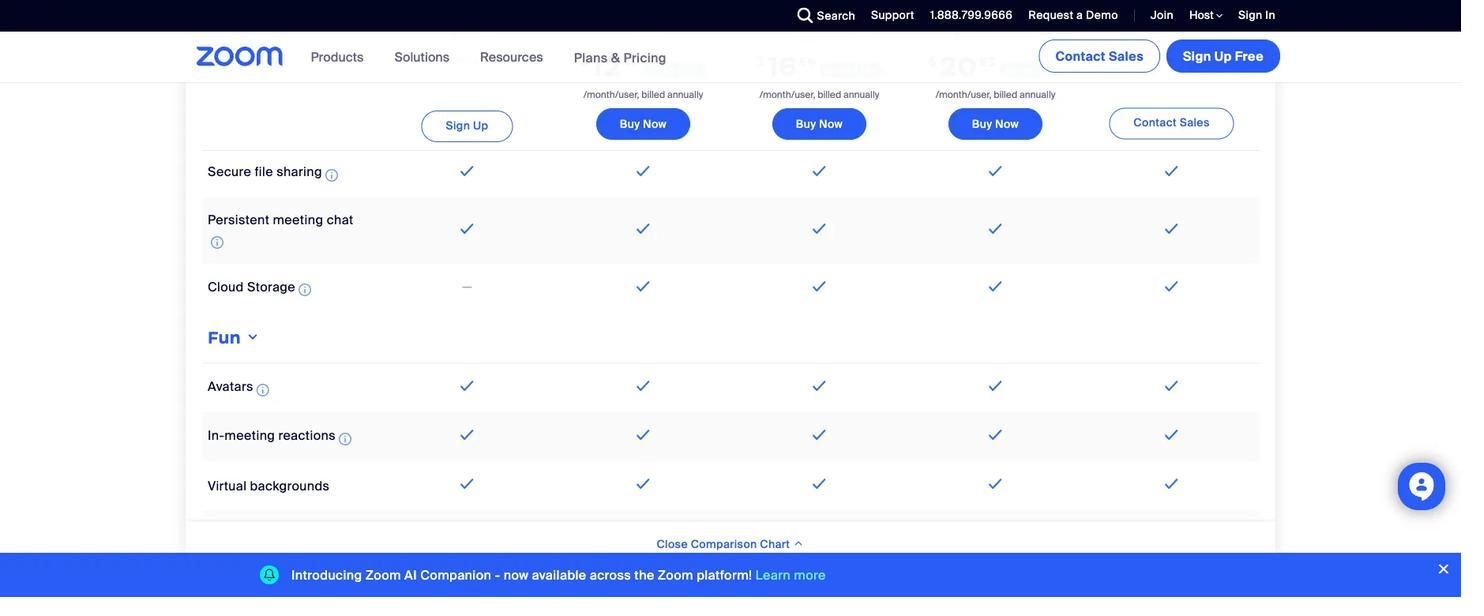 Task type: describe. For each thing, give the bounding box(es) containing it.
in
[[1266, 8, 1276, 23]]

/month/user, for 20
[[936, 88, 992, 101]]

persistent
[[208, 212, 270, 228]]

avatars image
[[257, 380, 269, 399]]

fun
[[208, 327, 241, 348]]

plans & pricing
[[574, 49, 667, 66]]

annually for 12
[[668, 88, 703, 101]]

close
[[657, 537, 688, 551]]

up for sign up
[[473, 118, 489, 133]]

right image
[[245, 331, 261, 344]]

products
[[311, 49, 364, 65]]

sign for sign in
[[1239, 8, 1263, 23]]

buy now link for 12
[[596, 108, 691, 140]]

sharing
[[277, 164, 322, 180]]

sales inside the meetings navigation
[[1109, 48, 1144, 64]]

host
[[1190, 8, 1217, 23]]

save for 20
[[1005, 63, 1032, 78]]

business for business
[[791, 27, 848, 44]]

persistent meeting chat image
[[211, 232, 224, 251]]

16% for 20
[[1035, 63, 1058, 78]]

companion
[[420, 567, 492, 583]]

plans
[[574, 49, 608, 66]]

/month/user, billed annually for 12
[[584, 88, 703, 101]]

fun cell
[[201, 319, 1260, 357]]

resources
[[480, 49, 543, 65]]

4 cell from the left
[[732, 511, 908, 560]]

-
[[495, 567, 500, 583]]

3 cell from the left
[[555, 511, 732, 560]]

products button
[[311, 32, 371, 82]]

sign in
[[1239, 8, 1276, 23]]

reactions
[[278, 428, 336, 444]]

learn
[[756, 567, 791, 583]]

secure
[[208, 164, 251, 180]]

contact inside application
[[1134, 115, 1177, 130]]

contact inside the meetings navigation
[[1056, 48, 1106, 64]]

solutions
[[395, 49, 450, 65]]

avatars application
[[208, 379, 272, 399]]

sign up link
[[422, 110, 513, 142]]

pro
[[633, 27, 654, 44]]

buy for 20
[[972, 117, 992, 131]]

business plus
[[953, 27, 1039, 44]]

plus
[[1013, 27, 1039, 44]]

backgrounds
[[250, 477, 330, 494]]

sign for sign up
[[446, 118, 470, 133]]

/month/user, billed annually for 16
[[760, 88, 880, 101]]

chat
[[327, 212, 354, 228]]

learn more link
[[756, 567, 826, 583]]

buy now link for 16
[[773, 108, 867, 140]]

cloud storage image
[[299, 281, 311, 300]]

join
[[1151, 8, 1174, 23]]

1 vertical spatial contact sales link
[[1109, 108, 1235, 139]]

16% for 16
[[855, 63, 878, 78]]

sales inside application
[[1180, 115, 1210, 130]]

join link left host
[[1139, 0, 1178, 32]]

&
[[611, 49, 620, 66]]

sign up free
[[1183, 48, 1264, 64]]

meeting for persistent
[[273, 212, 323, 228]]

search button
[[786, 0, 859, 32]]

/month/user, billed annually for 20
[[936, 88, 1056, 101]]

virtual
[[208, 477, 247, 494]]

now for 12
[[643, 117, 667, 131]]

6 cell from the left
[[1084, 511, 1260, 560]]

zoom logo image
[[197, 47, 283, 66]]

not included image
[[460, 278, 475, 297]]

$ 16 66 save 16%
[[756, 49, 878, 83]]

ai
[[405, 567, 417, 583]]

comparison
[[691, 537, 757, 551]]

meeting for in-
[[225, 428, 275, 444]]

buy now link for 20
[[949, 108, 1043, 140]]

in-
[[208, 428, 225, 444]]

$ 20 83 save 16%
[[929, 49, 1058, 83]]

secure file sharing
[[208, 164, 322, 180]]

persistent meeting chat
[[208, 212, 354, 228]]

1 zoom from the left
[[366, 567, 401, 583]]

meetings navigation
[[1036, 32, 1284, 76]]



Task type: locate. For each thing, give the bounding box(es) containing it.
sign down 'enterprise' on the top of the page
[[1183, 48, 1212, 64]]

1 vertical spatial sign
[[1183, 48, 1212, 64]]

billed for 20
[[994, 88, 1018, 101]]

now for 16
[[819, 117, 843, 131]]

1 save from the left
[[649, 63, 675, 78]]

sign up free button
[[1167, 40, 1281, 73]]

2 buy now link from the left
[[773, 108, 867, 140]]

1 horizontal spatial buy now link
[[773, 108, 867, 140]]

now
[[643, 117, 667, 131], [819, 117, 843, 131], [995, 117, 1019, 131]]

1 horizontal spatial contact
[[1134, 115, 1177, 130]]

$ inside the $ 20 83 save 16%
[[929, 54, 937, 69]]

16% down plus on the right
[[1035, 63, 1058, 78]]

3 buy from the left
[[972, 117, 992, 131]]

billed for 16
[[818, 88, 841, 101]]

billed down the $ 12 49 save 21%
[[642, 88, 665, 101]]

zoom right the
[[658, 567, 694, 583]]

0 horizontal spatial /month/user, billed annually
[[584, 88, 703, 101]]

search
[[817, 8, 856, 23]]

83
[[980, 54, 996, 69]]

buy now down the $ 20 83 save 16%
[[972, 117, 1019, 131]]

save inside $ 16 66 save 16%
[[825, 63, 852, 78]]

banner
[[178, 32, 1284, 83]]

the
[[635, 567, 655, 583]]

contact sales inside application
[[1134, 115, 1210, 130]]

annually
[[668, 88, 703, 101], [844, 88, 880, 101], [1020, 88, 1056, 101]]

contact
[[1056, 48, 1106, 64], [1134, 115, 1177, 130]]

buy now for 12
[[620, 117, 667, 131]]

1 horizontal spatial free
[[1235, 48, 1264, 64]]

$ for 12
[[581, 54, 589, 69]]

0 horizontal spatial $
[[581, 54, 589, 69]]

save right 83
[[1005, 63, 1032, 78]]

1.888.799.9666 button up business plus on the right top
[[930, 8, 1013, 23]]

demo
[[1086, 8, 1119, 23]]

buy for 16
[[796, 117, 816, 131]]

contact down the meetings navigation
[[1134, 115, 1177, 130]]

3 save from the left
[[1005, 63, 1032, 78]]

2 annually from the left
[[844, 88, 880, 101]]

/month/user, billed annually down $ 16 66 save 16%
[[760, 88, 880, 101]]

0 horizontal spatial free
[[455, 54, 480, 68]]

request a demo link
[[1017, 0, 1123, 32], [1029, 8, 1119, 23]]

1 horizontal spatial now
[[819, 117, 843, 131]]

buy now down $ 16 66 save 16%
[[796, 117, 843, 131]]

contact sales down the meetings navigation
[[1134, 115, 1210, 130]]

3 $ from the left
[[929, 54, 937, 69]]

/month/user, for 12
[[584, 88, 639, 101]]

/month/user, down 20
[[936, 88, 992, 101]]

contact sales link down demo
[[1039, 40, 1161, 73]]

billed for 12
[[642, 88, 665, 101]]

2 horizontal spatial billed
[[994, 88, 1018, 101]]

1 horizontal spatial save
[[825, 63, 852, 78]]

save for 16
[[825, 63, 852, 78]]

platform!
[[697, 567, 752, 583]]

cloud
[[208, 279, 244, 295]]

available
[[532, 567, 587, 583]]

save for 12
[[649, 63, 675, 78]]

/month/user, down 16
[[760, 88, 816, 101]]

2 horizontal spatial buy now link
[[949, 108, 1043, 140]]

2 horizontal spatial $
[[929, 54, 937, 69]]

0 vertical spatial meeting
[[273, 212, 323, 228]]

more
[[794, 567, 826, 583]]

0 horizontal spatial contact
[[1056, 48, 1106, 64]]

sales
[[1109, 48, 1144, 64], [1180, 115, 1210, 130]]

$ left the 12
[[581, 54, 589, 69]]

buy now link down the $ 12 49 save 21%
[[596, 108, 691, 140]]

2 buy now from the left
[[796, 117, 843, 131]]

20
[[939, 49, 978, 83]]

/month/user, billed annually down the $ 12 49 save 21%
[[584, 88, 703, 101]]

0 horizontal spatial sign
[[446, 118, 470, 133]]

sales down demo
[[1109, 48, 1144, 64]]

$ left 20
[[929, 54, 937, 69]]

1 vertical spatial contact sales
[[1134, 115, 1210, 130]]

save left 21%
[[649, 63, 675, 78]]

$ left 16
[[756, 54, 764, 69]]

contact down a
[[1056, 48, 1106, 64]]

1 $ from the left
[[581, 54, 589, 69]]

1 horizontal spatial zoom
[[658, 567, 694, 583]]

1 vertical spatial up
[[473, 118, 489, 133]]

1 /month/user, from the left
[[584, 88, 639, 101]]

cloud storage application
[[208, 279, 314, 300]]

up for sign up free
[[1215, 48, 1232, 64]]

free inside button
[[1235, 48, 1264, 64]]

zoom
[[366, 567, 401, 583], [658, 567, 694, 583]]

cell
[[201, 511, 379, 560], [379, 511, 555, 560], [555, 511, 732, 560], [732, 511, 908, 560], [908, 511, 1084, 560], [1084, 511, 1260, 560]]

free down basic
[[455, 54, 480, 68]]

2 horizontal spatial now
[[995, 117, 1019, 131]]

contact sales inside the meetings navigation
[[1056, 48, 1144, 64]]

2 now from the left
[[819, 117, 843, 131]]

1 business from the left
[[791, 27, 848, 44]]

up
[[1215, 48, 1232, 64], [473, 118, 489, 133]]

buy down the $ 20 83 save 16%
[[972, 117, 992, 131]]

3 /month/user, billed annually from the left
[[936, 88, 1056, 101]]

buy now link down $ 16 66 save 16%
[[773, 108, 867, 140]]

5 cell from the left
[[908, 511, 1084, 560]]

2 horizontal spatial /month/user, billed annually
[[936, 88, 1056, 101]]

a
[[1077, 8, 1083, 23]]

banner containing contact sales
[[178, 32, 1284, 83]]

included image
[[809, 161, 830, 180], [457, 219, 478, 238], [633, 219, 654, 238], [1162, 219, 1182, 238], [809, 277, 830, 296], [1162, 277, 1182, 296], [457, 377, 478, 395], [985, 377, 1006, 395], [1162, 377, 1182, 395], [457, 425, 478, 444], [985, 425, 1006, 444], [985, 474, 1006, 493]]

business down 1.888.799.9666
[[953, 27, 1009, 44]]

product information navigation
[[299, 32, 679, 83]]

solutions button
[[395, 32, 457, 82]]

1.888.799.9666
[[930, 8, 1013, 23]]

/month/user,
[[584, 88, 639, 101], [760, 88, 816, 101], [936, 88, 992, 101]]

introducing zoom ai companion - now available across the zoom platform! learn more
[[292, 567, 826, 583]]

2 business from the left
[[953, 27, 1009, 44]]

chart
[[760, 537, 790, 551]]

contact sales link
[[1039, 40, 1161, 73], [1109, 108, 1235, 139]]

basic
[[450, 25, 484, 42]]

up down product information navigation
[[473, 118, 489, 133]]

1 vertical spatial contact
[[1134, 115, 1177, 130]]

sales down the 'sign up free'
[[1180, 115, 1210, 130]]

buy now down the $ 12 49 save 21%
[[620, 117, 667, 131]]

1 horizontal spatial /month/user,
[[760, 88, 816, 101]]

1 horizontal spatial sales
[[1180, 115, 1210, 130]]

1 horizontal spatial buy now
[[796, 117, 843, 131]]

billed down the $ 20 83 save 16%
[[994, 88, 1018, 101]]

application containing 12
[[201, 18, 1260, 560]]

pricing
[[624, 49, 667, 66]]

1.888.799.9666 button up 83
[[919, 0, 1017, 32]]

now down the $ 12 49 save 21%
[[643, 117, 667, 131]]

3 /month/user, from the left
[[936, 88, 992, 101]]

contact sales link down the meetings navigation
[[1109, 108, 1235, 139]]

in-meeting reactions application
[[208, 428, 355, 448]]

sign for sign up free
[[1183, 48, 1212, 64]]

1 horizontal spatial 16%
[[1035, 63, 1058, 78]]

16%
[[855, 63, 878, 78], [1035, 63, 1058, 78]]

included image
[[457, 161, 478, 180], [633, 161, 654, 180], [985, 161, 1006, 180], [1162, 161, 1182, 180], [809, 219, 830, 238], [985, 219, 1006, 238], [633, 277, 654, 296], [985, 277, 1006, 296], [633, 377, 654, 395], [809, 377, 830, 395], [633, 425, 654, 444], [809, 425, 830, 444], [1162, 425, 1182, 444], [457, 474, 478, 493], [633, 474, 654, 493], [809, 474, 830, 493], [1162, 474, 1182, 493]]

zoom left ai
[[366, 567, 401, 583]]

buy for 12
[[620, 117, 640, 131]]

now down the $ 20 83 save 16%
[[995, 117, 1019, 131]]

1 horizontal spatial sign
[[1183, 48, 1212, 64]]

free down sign in
[[1235, 48, 1264, 64]]

meeting
[[273, 212, 323, 228], [225, 428, 275, 444]]

0 horizontal spatial up
[[473, 118, 489, 133]]

3 annually from the left
[[1020, 88, 1056, 101]]

16% inside $ 16 66 save 16%
[[855, 63, 878, 78]]

2 save from the left
[[825, 63, 852, 78]]

2 horizontal spatial buy
[[972, 117, 992, 131]]

2 $ from the left
[[756, 54, 764, 69]]

0 horizontal spatial now
[[643, 117, 667, 131]]

meeting down avatars
[[225, 428, 275, 444]]

in-meeting reactions
[[208, 428, 336, 444]]

request a demo
[[1029, 8, 1119, 23]]

join link up 'enterprise' on the top of the page
[[1151, 8, 1174, 23]]

sign inside button
[[1183, 48, 1212, 64]]

/month/user, billed annually down the $ 20 83 save 16%
[[936, 88, 1056, 101]]

/month/user, for 16
[[760, 88, 816, 101]]

0 horizontal spatial buy
[[620, 117, 640, 131]]

buy now link down the $ 20 83 save 16%
[[949, 108, 1043, 140]]

1 /month/user, billed annually from the left
[[584, 88, 703, 101]]

sign up
[[446, 118, 489, 133]]

3 billed from the left
[[994, 88, 1018, 101]]

avatars
[[208, 379, 253, 395]]

up down host dropdown button
[[1215, 48, 1232, 64]]

2 /month/user, from the left
[[760, 88, 816, 101]]

2 cell from the left
[[379, 511, 555, 560]]

sign left in
[[1239, 8, 1263, 23]]

1 horizontal spatial annually
[[844, 88, 880, 101]]

buy down the $ 12 49 save 21%
[[620, 117, 640, 131]]

annually down $ 16 66 save 16%
[[844, 88, 880, 101]]

$ inside $ 16 66 save 16%
[[756, 54, 764, 69]]

sign
[[1239, 8, 1263, 23], [1183, 48, 1212, 64], [446, 118, 470, 133]]

sign in link
[[1227, 0, 1284, 32], [1239, 8, 1276, 23]]

storage
[[247, 279, 295, 295]]

request
[[1029, 8, 1074, 23]]

0 horizontal spatial sales
[[1109, 48, 1144, 64]]

contact sales link inside the meetings navigation
[[1039, 40, 1161, 73]]

2 horizontal spatial annually
[[1020, 88, 1056, 101]]

2 horizontal spatial /month/user,
[[936, 88, 992, 101]]

annually down the $ 20 83 save 16%
[[1020, 88, 1056, 101]]

sign down product information navigation
[[446, 118, 470, 133]]

annually down 21%
[[668, 88, 703, 101]]

1 horizontal spatial business
[[953, 27, 1009, 44]]

1 buy now from the left
[[620, 117, 667, 131]]

save inside the $ 12 49 save 21%
[[649, 63, 675, 78]]

1 now from the left
[[643, 117, 667, 131]]

billed
[[642, 88, 665, 101], [818, 88, 841, 101], [994, 88, 1018, 101]]

$ for 20
[[929, 54, 937, 69]]

$
[[581, 54, 589, 69], [756, 54, 764, 69], [929, 54, 937, 69]]

0 horizontal spatial annually
[[668, 88, 703, 101]]

now for 20
[[995, 117, 1019, 131]]

2 /month/user, billed annually from the left
[[760, 88, 880, 101]]

1 horizontal spatial buy
[[796, 117, 816, 131]]

0 horizontal spatial zoom
[[366, 567, 401, 583]]

buy down $ 16 66 save 16%
[[796, 117, 816, 131]]

in-meeting reactions image
[[339, 429, 352, 448]]

application
[[201, 18, 1260, 560]]

contact sales down demo
[[1056, 48, 1144, 64]]

now
[[504, 567, 529, 583]]

12
[[591, 49, 621, 83]]

1 billed from the left
[[642, 88, 665, 101]]

3 buy now from the left
[[972, 117, 1019, 131]]

resources button
[[480, 32, 550, 82]]

2 vertical spatial sign
[[446, 118, 470, 133]]

up inside button
[[1215, 48, 1232, 64]]

meeting left chat
[[273, 212, 323, 228]]

billed down $ 16 66 save 16%
[[818, 88, 841, 101]]

49
[[623, 54, 640, 69]]

0 horizontal spatial save
[[649, 63, 675, 78]]

0 vertical spatial sign
[[1239, 8, 1263, 23]]

secure file sharing application
[[208, 164, 341, 184]]

0 vertical spatial contact sales
[[1056, 48, 1144, 64]]

annually for 20
[[1020, 88, 1056, 101]]

1 horizontal spatial /month/user, billed annually
[[760, 88, 880, 101]]

2 horizontal spatial sign
[[1239, 8, 1263, 23]]

/month/user, down the 12
[[584, 88, 639, 101]]

annually for 16
[[844, 88, 880, 101]]

save right 66
[[825, 63, 852, 78]]

2 buy from the left
[[796, 117, 816, 131]]

business down search
[[791, 27, 848, 44]]

plans & pricing link
[[574, 49, 667, 66], [574, 49, 667, 66]]

2 horizontal spatial save
[[1005, 63, 1032, 78]]

$ 12 49 save 21%
[[581, 49, 701, 83]]

join link
[[1139, 0, 1178, 32], [1151, 8, 1174, 23]]

1 buy from the left
[[620, 117, 640, 131]]

1 16% from the left
[[855, 63, 878, 78]]

contact sales
[[1056, 48, 1144, 64], [1134, 115, 1210, 130]]

2 horizontal spatial buy now
[[972, 117, 1019, 131]]

0 horizontal spatial 16%
[[855, 63, 878, 78]]

0 horizontal spatial billed
[[642, 88, 665, 101]]

across
[[590, 567, 631, 583]]

1 horizontal spatial $
[[756, 54, 764, 69]]

sign inside application
[[446, 118, 470, 133]]

1 buy now link from the left
[[596, 108, 691, 140]]

0 horizontal spatial buy now
[[620, 117, 667, 131]]

file
[[255, 164, 273, 180]]

0 vertical spatial up
[[1215, 48, 1232, 64]]

16% right 66
[[855, 63, 878, 78]]

close comparison chart
[[657, 537, 793, 551]]

0 horizontal spatial /month/user,
[[584, 88, 639, 101]]

1 annually from the left
[[668, 88, 703, 101]]

$ inside the $ 12 49 save 21%
[[581, 54, 589, 69]]

16
[[767, 49, 798, 83]]

cloud storage
[[208, 279, 295, 295]]

3 now from the left
[[995, 117, 1019, 131]]

virtual backgrounds
[[208, 477, 330, 494]]

/month/user, billed annually
[[584, 88, 703, 101], [760, 88, 880, 101], [936, 88, 1056, 101]]

business
[[791, 27, 848, 44], [953, 27, 1009, 44]]

3 buy now link from the left
[[949, 108, 1043, 140]]

persistent meeting chat application
[[208, 212, 354, 251]]

1 horizontal spatial up
[[1215, 48, 1232, 64]]

host button
[[1190, 8, 1223, 23]]

1 vertical spatial sales
[[1180, 115, 1210, 130]]

1 vertical spatial meeting
[[225, 428, 275, 444]]

1 cell from the left
[[201, 511, 379, 560]]

now down $ 16 66 save 16%
[[819, 117, 843, 131]]

0 horizontal spatial buy now link
[[596, 108, 691, 140]]

buy now for 16
[[796, 117, 843, 131]]

0 vertical spatial contact sales link
[[1039, 40, 1161, 73]]

0 horizontal spatial business
[[791, 27, 848, 44]]

free
[[1235, 48, 1264, 64], [455, 54, 480, 68]]

$ for 16
[[756, 54, 764, 69]]

66
[[799, 54, 816, 69]]

buy
[[620, 117, 640, 131], [796, 117, 816, 131], [972, 117, 992, 131]]

0 vertical spatial sales
[[1109, 48, 1144, 64]]

enterprise
[[1140, 28, 1204, 44]]

support
[[871, 8, 915, 23]]

introducing
[[292, 567, 362, 583]]

business for business plus
[[953, 27, 1009, 44]]

0 vertical spatial contact
[[1056, 48, 1106, 64]]

1 horizontal spatial billed
[[818, 88, 841, 101]]

free inside application
[[455, 54, 480, 68]]

1.888.799.9666 button
[[919, 0, 1017, 32], [930, 8, 1013, 23]]

save inside the $ 20 83 save 16%
[[1005, 63, 1032, 78]]

16% inside the $ 20 83 save 16%
[[1035, 63, 1058, 78]]

secure file sharing image
[[325, 165, 338, 184]]

21%
[[678, 63, 701, 78]]

buy now for 20
[[972, 117, 1019, 131]]

2 zoom from the left
[[658, 567, 694, 583]]

2 billed from the left
[[818, 88, 841, 101]]

2 16% from the left
[[1035, 63, 1058, 78]]

save
[[649, 63, 675, 78], [825, 63, 852, 78], [1005, 63, 1032, 78]]



Task type: vqa. For each thing, say whether or not it's contained in the screenshot.


